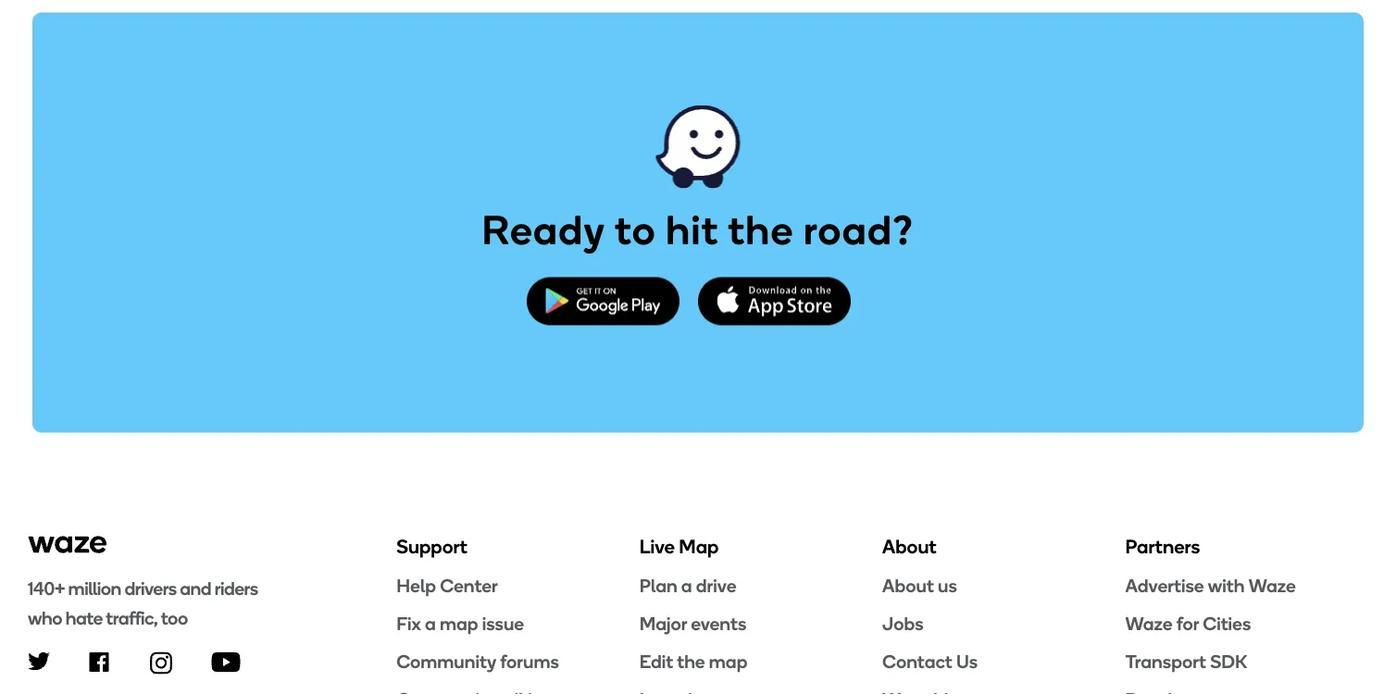 Task type: locate. For each thing, give the bounding box(es) containing it.
transport sdk
[[1126, 651, 1248, 673]]

a
[[682, 575, 692, 597], [425, 613, 436, 635]]

with
[[1208, 575, 1245, 597]]

waze left for
[[1126, 613, 1173, 635]]

ready to hit the road?
[[482, 206, 915, 255]]

about us
[[883, 575, 958, 597]]

transport sdk link
[[1126, 650, 1369, 674]]

support
[[397, 535, 468, 559]]

1 vertical spatial a
[[425, 613, 436, 635]]

0 vertical spatial map
[[440, 613, 478, 635]]

map down events
[[709, 651, 748, 673]]

waze up waze for cities link
[[1249, 575, 1296, 597]]

drive
[[696, 575, 737, 597]]

1 horizontal spatial waze
[[1249, 575, 1296, 597]]

fix
[[397, 613, 421, 635]]

0 horizontal spatial waze
[[1126, 613, 1173, 635]]

0 horizontal spatial the
[[677, 651, 705, 673]]

about for about us
[[883, 575, 934, 597]]

help
[[397, 575, 436, 597]]

transport
[[1126, 651, 1207, 673]]

cities
[[1203, 613, 1252, 635]]

major
[[640, 613, 687, 635]]

who
[[28, 607, 62, 630]]

waze for cities link
[[1126, 612, 1369, 636]]

1 vertical spatial map
[[709, 651, 748, 673]]

us
[[938, 575, 958, 597]]

million
[[68, 577, 121, 599]]

live
[[640, 535, 675, 559]]

help center link
[[397, 574, 640, 598]]

map inside "link"
[[440, 613, 478, 635]]

facebook link
[[89, 652, 109, 673]]

a right the plan
[[682, 575, 692, 597]]

fix a map issue link
[[397, 612, 640, 636]]

about up jobs
[[883, 575, 934, 597]]

0 vertical spatial about
[[883, 535, 937, 559]]

the right hit
[[728, 206, 794, 255]]

map for a
[[440, 613, 478, 635]]

about for about
[[883, 535, 937, 559]]

jobs link
[[883, 612, 1126, 636]]

1 vertical spatial the
[[677, 651, 705, 673]]

instagram link
[[150, 652, 172, 674]]

a inside "link"
[[425, 613, 436, 635]]

plan a drive
[[640, 575, 737, 597]]

help center
[[397, 575, 498, 597]]

youtube link
[[211, 652, 241, 673]]

0 horizontal spatial a
[[425, 613, 436, 635]]

2 about from the top
[[883, 575, 934, 597]]

contact
[[883, 651, 953, 673]]

contact us link
[[883, 650, 1126, 674]]

map down 'center'
[[440, 613, 478, 635]]

edit the map
[[640, 651, 748, 673]]

1 horizontal spatial map
[[709, 651, 748, 673]]

about
[[883, 535, 937, 559], [883, 575, 934, 597]]

1 vertical spatial waze
[[1126, 613, 1173, 635]]

0 vertical spatial the
[[728, 206, 794, 255]]

1 vertical spatial about
[[883, 575, 934, 597]]

riders
[[215, 577, 258, 599]]

a right fix
[[425, 613, 436, 635]]

issue
[[482, 613, 524, 635]]

plan
[[640, 575, 678, 597]]

twitter image
[[28, 652, 50, 671]]

jobs
[[883, 613, 924, 635]]

0 vertical spatial a
[[682, 575, 692, 597]]

about up about us on the bottom of the page
[[883, 535, 937, 559]]

map
[[440, 613, 478, 635], [709, 651, 748, 673]]

major events link
[[640, 612, 883, 636]]

ready
[[482, 206, 606, 255]]

1 horizontal spatial a
[[682, 575, 692, 597]]

instagram image
[[150, 652, 172, 674]]

the
[[728, 206, 794, 255], [677, 651, 705, 673]]

0 horizontal spatial map
[[440, 613, 478, 635]]

to
[[615, 206, 656, 255]]

1 about from the top
[[883, 535, 937, 559]]

the right edit
[[677, 651, 705, 673]]

waze
[[1249, 575, 1296, 597], [1126, 613, 1173, 635]]

us
[[957, 651, 978, 673]]

waze for cities
[[1126, 613, 1252, 635]]



Task type: vqa. For each thing, say whether or not it's contained in the screenshot.
Sos
no



Task type: describe. For each thing, give the bounding box(es) containing it.
advertise with waze
[[1126, 575, 1296, 597]]

hit
[[666, 206, 719, 255]]

0 vertical spatial waze
[[1249, 575, 1296, 597]]

road?
[[804, 206, 915, 255]]

plan a drive link
[[640, 574, 883, 598]]

hate
[[65, 607, 103, 630]]

advertise with waze link
[[1126, 574, 1369, 598]]

for
[[1177, 613, 1199, 635]]

drivers
[[125, 577, 177, 599]]

events
[[691, 613, 747, 635]]

contact us
[[883, 651, 978, 673]]

sdk
[[1211, 651, 1248, 673]]

edit the map link
[[640, 650, 883, 674]]

a for plan
[[682, 575, 692, 597]]

a for fix
[[425, 613, 436, 635]]

center
[[440, 575, 498, 597]]

advertise
[[1126, 575, 1205, 597]]

youtube image
[[211, 652, 241, 673]]

facebook image
[[89, 652, 109, 673]]

140+ million drivers and riders who hate traffic, too
[[28, 577, 258, 630]]

{{ data.sidebar.logolink.text }} image
[[28, 535, 107, 555]]

edit
[[640, 651, 674, 673]]

map for the
[[709, 651, 748, 673]]

too
[[161, 607, 188, 630]]

140+
[[28, 577, 65, 599]]

twitter link
[[28, 652, 50, 671]]

community forums
[[397, 651, 559, 673]]

and
[[180, 577, 211, 599]]

forums
[[500, 651, 559, 673]]

community forums link
[[397, 650, 640, 674]]

traffic,
[[106, 607, 158, 630]]

live map
[[640, 535, 719, 559]]

1 horizontal spatial the
[[728, 206, 794, 255]]

about us link
[[883, 574, 1126, 598]]

community
[[397, 651, 497, 673]]

partners
[[1126, 535, 1201, 559]]

major events
[[640, 613, 747, 635]]

map
[[679, 535, 719, 559]]

fix a map issue
[[397, 613, 524, 635]]



